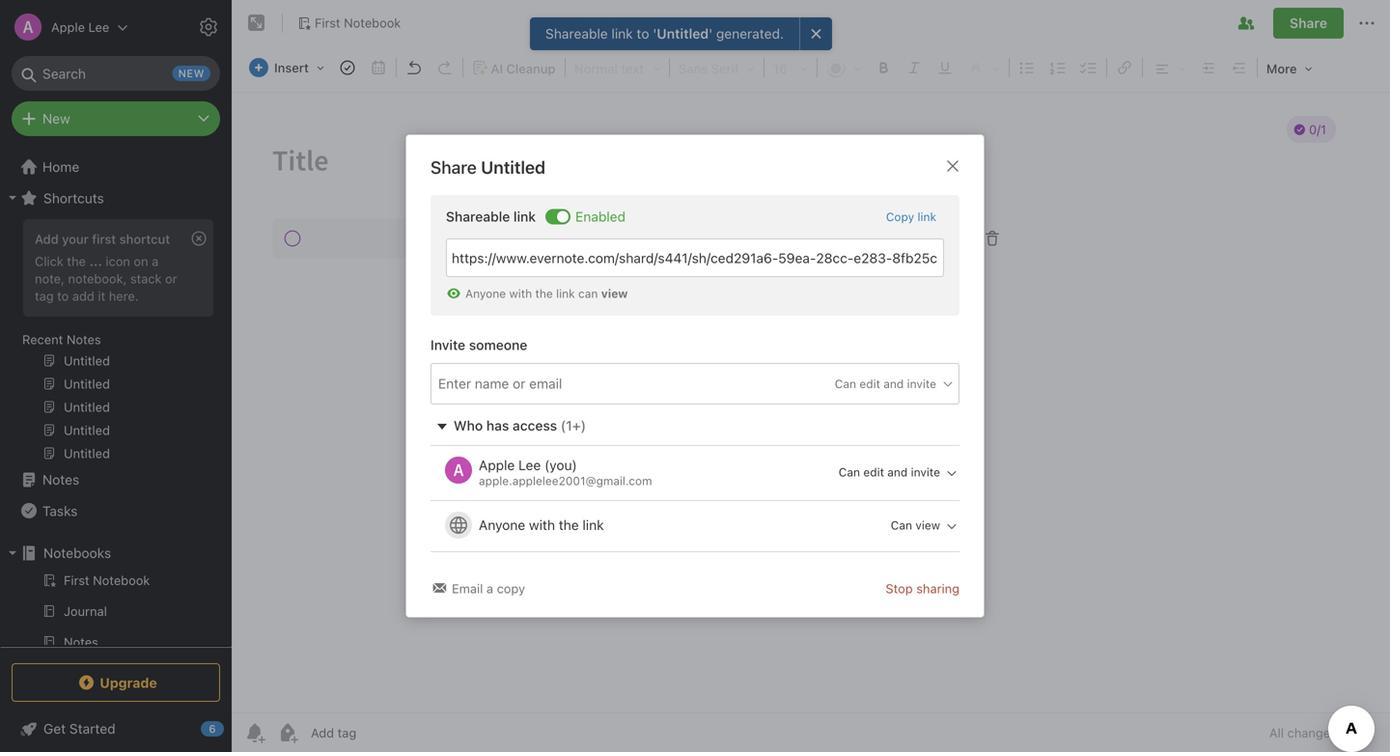 Task type: describe. For each thing, give the bounding box(es) containing it.
can for apple lee (you)
[[839, 465, 860, 479]]

Apple Lee (you) Access dropdown field
[[802, 463, 959, 481]]

sharing
[[917, 581, 960, 596]]

add
[[35, 232, 59, 246]]

notes inside group
[[66, 332, 101, 347]]

Select permission field
[[798, 375, 955, 392]]

copy
[[886, 210, 915, 224]]

can
[[578, 287, 598, 300]]

apple.applelee2001@gmail.com
[[479, 474, 652, 488]]

apple lee (you) apple.applelee2001@gmail.com
[[479, 457, 652, 488]]

2 ' from the left
[[709, 26, 713, 42]]

saved
[[1341, 726, 1375, 740]]

home
[[42, 159, 79, 175]]

expand notebooks image
[[5, 546, 20, 561]]

Search text field
[[25, 56, 207, 91]]

first
[[92, 232, 116, 246]]

can for anyone with the link
[[891, 518, 913, 532]]

Note Editor text field
[[232, 93, 1391, 713]]

anyone for anyone with the link
[[479, 517, 526, 533]]

more image
[[1260, 54, 1320, 81]]

copy link
[[886, 210, 937, 224]]

has
[[487, 418, 509, 434]]

home link
[[0, 152, 232, 183]]

enabled
[[576, 209, 626, 225]]

heading level image
[[568, 54, 667, 81]]

highlight image
[[961, 54, 1007, 81]]

view inside field
[[916, 518, 941, 532]]

close image
[[942, 155, 965, 178]]

recent notes
[[22, 332, 101, 347]]

the for anyone with the link
[[559, 517, 579, 533]]

(1+)
[[561, 418, 586, 434]]

shareable for shareable link
[[446, 209, 510, 225]]

access
[[513, 418, 557, 434]]

...
[[89, 254, 102, 268]]

add tag image
[[276, 721, 299, 745]]

icon on a note, notebook, stack or tag to add it here.
[[35, 254, 177, 303]]

first
[[315, 16, 340, 30]]

and for select permission field
[[884, 377, 904, 391]]

with for anyone with the link
[[529, 517, 555, 533]]

stop sharing
[[886, 581, 960, 596]]

changes
[[1288, 726, 1337, 740]]

generated.
[[717, 26, 784, 42]]

notebooks link
[[0, 538, 223, 569]]

share untitled
[[431, 157, 546, 178]]

icon
[[106, 254, 130, 268]]

lee
[[519, 457, 541, 473]]

stack
[[130, 271, 162, 286]]

add
[[72, 289, 94, 303]]

recent
[[22, 332, 63, 347]]

group containing add your first shortcut
[[0, 213, 223, 472]]

all
[[1270, 726, 1284, 740]]

0 horizontal spatial view
[[601, 287, 628, 300]]

link for shareable link
[[514, 209, 536, 225]]

font size image
[[767, 54, 815, 81]]

tag
[[35, 289, 54, 303]]

tree containing home
[[0, 152, 232, 752]]

expand note image
[[245, 12, 268, 35]]

who
[[454, 418, 483, 434]]

invite someone
[[431, 337, 528, 353]]

invite for the apple lee (you) access dropdown field at the bottom right
[[911, 465, 941, 479]]

a inside the icon on a note, notebook, stack or tag to add it here.
[[152, 254, 159, 268]]

can view
[[891, 518, 941, 532]]

can edit and invite for the apple lee (you) access dropdown field at the bottom right
[[839, 465, 941, 479]]

Shared URL text field
[[446, 239, 944, 277]]

who has access (1+)
[[454, 418, 586, 434]]

the for anyone with the link can view
[[535, 287, 553, 300]]



Task type: vqa. For each thing, say whether or not it's contained in the screenshot.
FONT COLOR image
yes



Task type: locate. For each thing, give the bounding box(es) containing it.
someone
[[469, 337, 528, 353]]

0 vertical spatial anyone
[[465, 287, 506, 300]]

invite
[[907, 377, 937, 391], [911, 465, 941, 479]]

view
[[601, 287, 628, 300], [916, 518, 941, 532]]

notebook
[[344, 16, 401, 30]]

0 horizontal spatial untitled
[[481, 157, 546, 178]]

1 vertical spatial and
[[888, 465, 908, 479]]

1 vertical spatial the
[[535, 287, 553, 300]]

1 vertical spatial shareable
[[446, 209, 510, 225]]

notebook,
[[68, 271, 127, 286]]

Can view field
[[802, 517, 959, 534]]

stop sharing button
[[886, 579, 960, 598]]

alignment image
[[1145, 54, 1194, 81]]

tasks button
[[0, 495, 223, 526]]

share inside button
[[1290, 15, 1328, 31]]

to up the heading level image
[[637, 26, 650, 42]]

note window element
[[232, 0, 1391, 752]]

share button
[[1274, 8, 1344, 39]]

1 vertical spatial view
[[916, 518, 941, 532]]

2 horizontal spatial the
[[559, 517, 579, 533]]

0 vertical spatial the
[[67, 254, 86, 268]]

1 vertical spatial anyone
[[479, 517, 526, 533]]

1 horizontal spatial view
[[916, 518, 941, 532]]

1 vertical spatial group
[[0, 569, 223, 692]]

stop
[[886, 581, 913, 596]]

edit up can view field
[[864, 465, 885, 479]]

and
[[884, 377, 904, 391], [888, 465, 908, 479]]

anyone up invite someone
[[465, 287, 506, 300]]

link left shared link switcher image at the top
[[514, 209, 536, 225]]

email
[[452, 581, 483, 596]]

0 vertical spatial with
[[509, 287, 532, 300]]

share up shareable link
[[431, 157, 477, 178]]

and inside select permission field
[[884, 377, 904, 391]]

can edit and invite inside the apple lee (you) access dropdown field
[[839, 465, 941, 479]]

anyone down apple
[[479, 517, 526, 533]]

with down apple.applelee2001@gmail.com
[[529, 517, 555, 533]]

1 horizontal spatial untitled
[[657, 26, 709, 42]]

the inside group
[[67, 254, 86, 268]]

copy
[[497, 581, 525, 596]]

can edit and invite for select permission field
[[835, 377, 937, 391]]

notes link
[[0, 464, 223, 495]]

link for shareable link to ' untitled ' generated.
[[612, 26, 633, 42]]

and up can view field
[[888, 465, 908, 479]]

1 vertical spatial to
[[57, 289, 69, 303]]

the left can
[[535, 287, 553, 300]]

1 horizontal spatial share
[[1290, 15, 1328, 31]]

click
[[35, 254, 64, 268]]

apple
[[479, 457, 515, 473]]

can down the apple lee (you) access dropdown field at the bottom right
[[891, 518, 913, 532]]

anyone
[[465, 287, 506, 300], [479, 517, 526, 533]]

link
[[612, 26, 633, 42], [514, 209, 536, 225], [918, 210, 937, 224], [556, 287, 575, 300], [583, 517, 604, 533]]

shareable link
[[446, 209, 536, 225]]

it
[[98, 289, 105, 303]]

link inside button
[[918, 210, 937, 224]]

0 vertical spatial can edit and invite
[[835, 377, 937, 391]]

edit inside the apple lee (you) access dropdown field
[[864, 465, 885, 479]]

add a reminder image
[[243, 721, 267, 745]]

shareable
[[546, 26, 608, 42], [446, 209, 510, 225]]

untitled up font family image
[[657, 26, 709, 42]]

anyone with the link can view
[[465, 287, 628, 300]]

0 horizontal spatial to
[[57, 289, 69, 303]]

shareable up the heading level image
[[546, 26, 608, 42]]

on
[[134, 254, 148, 268]]

view right can
[[601, 287, 628, 300]]

can
[[835, 377, 857, 391], [839, 465, 860, 479], [891, 518, 913, 532]]

email a copy
[[452, 581, 525, 596]]

1 horizontal spatial shareable
[[546, 26, 608, 42]]

to right "tag"
[[57, 289, 69, 303]]

share up the more image
[[1290, 15, 1328, 31]]

new button
[[12, 101, 220, 136]]

click the ...
[[35, 254, 102, 268]]

link right copy
[[918, 210, 937, 224]]

with
[[509, 287, 532, 300], [529, 517, 555, 533]]

can edit and invite inside select permission field
[[835, 377, 937, 391]]

0 vertical spatial share
[[1290, 15, 1328, 31]]

a
[[152, 254, 159, 268], [487, 581, 493, 596]]

1 ' from the left
[[653, 26, 657, 42]]

the
[[67, 254, 86, 268], [535, 287, 553, 300], [559, 517, 579, 533]]

1 vertical spatial untitled
[[481, 157, 546, 178]]

note,
[[35, 271, 65, 286]]

' up the heading level image
[[653, 26, 657, 42]]

share for share untitled
[[431, 157, 477, 178]]

shareable link to ' untitled ' generated.
[[546, 26, 784, 42]]

settings image
[[197, 15, 220, 39]]

notes right recent at the top left of page
[[66, 332, 101, 347]]

first notebook
[[315, 16, 401, 30]]

1 vertical spatial edit
[[864, 465, 885, 479]]

1 group from the top
[[0, 213, 223, 472]]

shortcuts button
[[0, 183, 223, 213]]

None search field
[[25, 56, 207, 91]]

shortcuts
[[43, 190, 104, 206]]

the left ...
[[67, 254, 86, 268]]

link up the heading level image
[[612, 26, 633, 42]]

tasks
[[42, 503, 78, 519]]

share for share
[[1290, 15, 1328, 31]]

invite inside select permission field
[[907, 377, 937, 391]]

and inside the apple lee (you) access dropdown field
[[888, 465, 908, 479]]

group
[[0, 213, 223, 472], [0, 569, 223, 692]]

1 vertical spatial share
[[431, 157, 477, 178]]

notebooks
[[43, 545, 111, 561]]

0 horizontal spatial '
[[653, 26, 657, 42]]

untitled
[[657, 26, 709, 42], [481, 157, 546, 178]]

(you)
[[545, 457, 577, 473]]

0 vertical spatial untitled
[[657, 26, 709, 42]]

'
[[653, 26, 657, 42], [709, 26, 713, 42]]

with up someone
[[509, 287, 532, 300]]

anyone for anyone with the link can view
[[465, 287, 506, 300]]

Add tag field
[[436, 373, 668, 394]]

upgrade button
[[12, 663, 220, 702]]

can up the apple lee (you) access dropdown field at the bottom right
[[835, 377, 857, 391]]

view up stop sharing
[[916, 518, 941, 532]]

all changes saved
[[1270, 726, 1375, 740]]

the down apple.applelee2001@gmail.com
[[559, 517, 579, 533]]

1 horizontal spatial to
[[637, 26, 650, 42]]

1 horizontal spatial the
[[535, 287, 553, 300]]

untitled up shareable link
[[481, 157, 546, 178]]

copy link button
[[886, 208, 937, 226]]

task image
[[334, 54, 361, 81]]

undo image
[[401, 54, 428, 81]]

can up can view field
[[839, 465, 860, 479]]

and up the apple lee (you) access dropdown field at the bottom right
[[884, 377, 904, 391]]

1 horizontal spatial '
[[709, 26, 713, 42]]

0 vertical spatial view
[[601, 287, 628, 300]]

1 vertical spatial a
[[487, 581, 493, 596]]

shortcut
[[119, 232, 170, 246]]

notes up tasks
[[42, 472, 79, 488]]

here.
[[109, 289, 139, 303]]

1 horizontal spatial a
[[487, 581, 493, 596]]

add your first shortcut
[[35, 232, 170, 246]]

anyone with the link
[[479, 517, 604, 533]]

2 vertical spatial the
[[559, 517, 579, 533]]

invite inside the apple lee (you) access dropdown field
[[911, 465, 941, 479]]

shareable down share untitled
[[446, 209, 510, 225]]

0 vertical spatial and
[[884, 377, 904, 391]]

or
[[165, 271, 177, 286]]

a inside button
[[487, 581, 493, 596]]

font color image
[[820, 54, 868, 81]]

0 horizontal spatial share
[[431, 157, 477, 178]]

edit for select permission field
[[860, 377, 881, 391]]

a right on
[[152, 254, 159, 268]]

font family image
[[672, 54, 762, 81]]

to inside the icon on a note, notebook, stack or tag to add it here.
[[57, 289, 69, 303]]

first notebook button
[[291, 10, 408, 37]]

0 vertical spatial can
[[835, 377, 857, 391]]

invite
[[431, 337, 466, 353]]

edit inside select permission field
[[860, 377, 881, 391]]

1 vertical spatial invite
[[911, 465, 941, 479]]

0 vertical spatial notes
[[66, 332, 101, 347]]

0 vertical spatial edit
[[860, 377, 881, 391]]

' up font family image
[[709, 26, 713, 42]]

0 vertical spatial to
[[637, 26, 650, 42]]

to
[[637, 26, 650, 42], [57, 289, 69, 303]]

and for the apple lee (you) access dropdown field at the bottom right
[[888, 465, 908, 479]]

share
[[1290, 15, 1328, 31], [431, 157, 477, 178]]

shareable for shareable link to ' untitled ' generated.
[[546, 26, 608, 42]]

can inside select permission field
[[835, 377, 857, 391]]

your
[[62, 232, 89, 246]]

edit for the apple lee (you) access dropdown field at the bottom right
[[864, 465, 885, 479]]

1 vertical spatial can
[[839, 465, 860, 479]]

email a copy button
[[431, 579, 529, 598]]

2 vertical spatial can
[[891, 518, 913, 532]]

0 vertical spatial a
[[152, 254, 159, 268]]

notes
[[66, 332, 101, 347], [42, 472, 79, 488]]

1 vertical spatial can edit and invite
[[839, 465, 941, 479]]

upgrade
[[100, 675, 157, 691]]

0 vertical spatial shareable
[[546, 26, 608, 42]]

edit
[[860, 377, 881, 391], [864, 465, 885, 479]]

insert image
[[244, 54, 331, 81]]

new
[[42, 111, 70, 127]]

1 vertical spatial notes
[[42, 472, 79, 488]]

tree
[[0, 152, 232, 752]]

can inside the apple lee (you) access dropdown field
[[839, 465, 860, 479]]

0 horizontal spatial shareable
[[446, 209, 510, 225]]

can edit and invite
[[835, 377, 937, 391], [839, 465, 941, 479]]

0 vertical spatial invite
[[907, 377, 937, 391]]

a left copy at left bottom
[[487, 581, 493, 596]]

can inside field
[[891, 518, 913, 532]]

link left can
[[556, 287, 575, 300]]

with for anyone with the link can view
[[509, 287, 532, 300]]

invite for select permission field
[[907, 377, 937, 391]]

can edit and invite up can view field
[[839, 465, 941, 479]]

1 vertical spatial with
[[529, 517, 555, 533]]

link for copy link
[[918, 210, 937, 224]]

2 group from the top
[[0, 569, 223, 692]]

0 vertical spatial group
[[0, 213, 223, 472]]

link down apple.applelee2001@gmail.com
[[583, 517, 604, 533]]

0 horizontal spatial a
[[152, 254, 159, 268]]

edit up the apple lee (you) access dropdown field at the bottom right
[[860, 377, 881, 391]]

0 horizontal spatial the
[[67, 254, 86, 268]]

can edit and invite up the apple lee (you) access dropdown field at the bottom right
[[835, 377, 937, 391]]

shared link switcher image
[[557, 211, 569, 223]]



